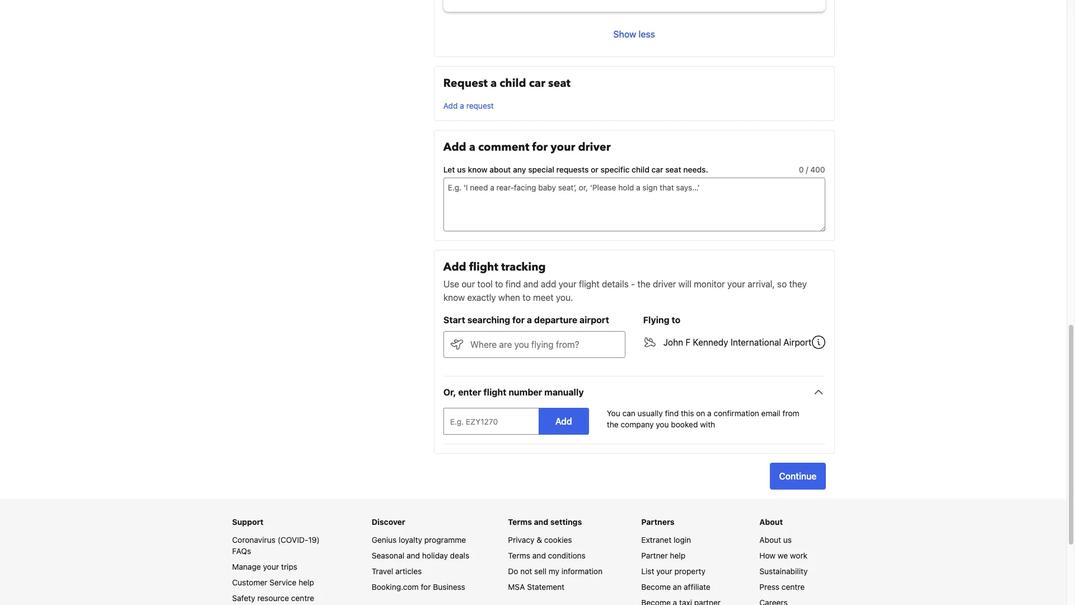 Task type: describe. For each thing, give the bounding box(es) containing it.
confirmation
[[714, 408, 760, 418]]

and for terms and conditions
[[533, 551, 546, 560]]

number
[[509, 387, 543, 397]]

driver inside the add flight tracking use our tool to find and add your flight details - the driver will monitor your arrival, so they know exactly when to meet you.
[[653, 279, 677, 289]]

do not sell my information link
[[508, 566, 603, 576]]

genius loyalty programme
[[372, 535, 466, 545]]

0 vertical spatial for
[[532, 140, 548, 155]]

your up requests
[[551, 140, 576, 155]]

add for add flight tracking use our tool to find and add your flight details - the driver will monitor your arrival, so they know exactly when to meet you.
[[444, 259, 467, 275]]

f
[[686, 337, 691, 347]]

1 vertical spatial flight
[[579, 279, 600, 289]]

the inside the add flight tracking use our tool to find and add your flight details - the driver will monitor your arrival, so they know exactly when to meet you.
[[638, 279, 651, 289]]

and for seasonal and holiday deals
[[407, 551, 420, 560]]

tracking
[[501, 259, 546, 275]]

manage your trips
[[232, 562, 298, 571]]

information
[[562, 566, 603, 576]]

E.g. EZY1270 field
[[444, 408, 534, 435]]

press centre link
[[760, 582, 805, 592]]

add button
[[539, 408, 589, 435]]

a for request
[[460, 101, 464, 110]]

0 horizontal spatial for
[[421, 582, 431, 592]]

flying to
[[644, 315, 681, 325]]

booking.com for business
[[372, 582, 465, 592]]

they
[[790, 279, 807, 289]]

comment
[[478, 140, 530, 155]]

exactly
[[467, 292, 496, 303]]

privacy
[[508, 535, 535, 545]]

programme
[[425, 535, 466, 545]]

msa
[[508, 582, 525, 592]]

sustainability link
[[760, 566, 808, 576]]

add for add a comment for your driver
[[444, 140, 467, 155]]

know inside the add flight tracking use our tool to find and add your flight details - the driver will monitor your arrival, so they know exactly when to meet you.
[[444, 292, 465, 303]]

your up customer service help link
[[263, 562, 279, 571]]

let
[[444, 165, 455, 174]]

-
[[631, 279, 635, 289]]

airport
[[784, 337, 812, 347]]

become an affiliate
[[642, 582, 711, 592]]

or, enter flight number manually button
[[444, 385, 826, 399]]

Where are you flying from? field
[[464, 331, 626, 358]]

you
[[607, 408, 621, 418]]

arrival,
[[748, 279, 775, 289]]

1 horizontal spatial car
[[652, 165, 664, 174]]

requests
[[557, 165, 589, 174]]

extranet
[[642, 535, 672, 545]]

press centre
[[760, 582, 805, 592]]

partners
[[642, 517, 675, 527]]

find inside you can usually find this on a confirmation email from the company you booked with
[[665, 408, 679, 418]]

email
[[762, 408, 781, 418]]

john f kennedy international airport
[[664, 337, 812, 347]]

how
[[760, 551, 776, 560]]

seasonal
[[372, 551, 405, 560]]

with
[[700, 420, 716, 429]]

start
[[444, 315, 465, 325]]

a for comment
[[469, 140, 476, 155]]

genius
[[372, 535, 397, 545]]

when
[[499, 292, 521, 303]]

will
[[679, 279, 692, 289]]

articles
[[396, 566, 422, 576]]

let us know about any special requests or specific child car seat needs.
[[444, 165, 709, 174]]

2 horizontal spatial to
[[672, 315, 681, 325]]

meet
[[533, 292, 554, 303]]

resource
[[257, 593, 289, 603]]

seasonal and holiday deals link
[[372, 551, 470, 560]]

0 vertical spatial flight
[[469, 259, 499, 275]]

not
[[521, 566, 532, 576]]

manually
[[545, 387, 584, 397]]

about for about us
[[760, 535, 782, 545]]

you
[[656, 420, 669, 429]]

find inside the add flight tracking use our tool to find and add your flight details - the driver will monitor your arrival, so they know exactly when to meet you.
[[506, 279, 521, 289]]

terms for terms and conditions
[[508, 551, 531, 560]]

safety
[[232, 593, 255, 603]]

john
[[664, 337, 684, 347]]

login
[[674, 535, 691, 545]]

request a child car seat
[[444, 76, 571, 91]]

special
[[528, 165, 555, 174]]

customer service help
[[232, 578, 314, 587]]

travel articles
[[372, 566, 422, 576]]

and inside the add flight tracking use our tool to find and add your flight details - the driver will monitor your arrival, so they know exactly when to meet you.
[[524, 279, 539, 289]]

add for add a request
[[444, 101, 458, 110]]

any
[[513, 165, 526, 174]]

company
[[621, 420, 654, 429]]

0
[[799, 165, 804, 174]]

deals
[[450, 551, 470, 560]]

booking.com for business link
[[372, 582, 465, 592]]

safety resource centre
[[232, 593, 314, 603]]

1 vertical spatial to
[[523, 292, 531, 303]]

faqs
[[232, 546, 251, 556]]

about for about
[[760, 517, 783, 527]]

trips
[[281, 562, 298, 571]]

(covid-
[[278, 535, 308, 545]]

about us
[[760, 535, 792, 545]]

press
[[760, 582, 780, 592]]

your down "partner help" 'link'
[[657, 566, 673, 576]]

1 horizontal spatial centre
[[782, 582, 805, 592]]

needs.
[[684, 165, 709, 174]]

0 horizontal spatial driver
[[578, 140, 611, 155]]

seasonal and holiday deals
[[372, 551, 470, 560]]

manage your trips link
[[232, 562, 298, 571]]

partner
[[642, 551, 668, 560]]

specific
[[601, 165, 630, 174]]

0 vertical spatial help
[[670, 551, 686, 560]]



Task type: locate. For each thing, give the bounding box(es) containing it.
driver up the or
[[578, 140, 611, 155]]

terms for terms and settings
[[508, 517, 532, 527]]

2 vertical spatial for
[[421, 582, 431, 592]]

child right request
[[500, 76, 526, 91]]

sell
[[535, 566, 547, 576]]

or
[[591, 165, 599, 174]]

1 horizontal spatial us
[[784, 535, 792, 545]]

add down "manually"
[[556, 416, 572, 426]]

sustainability
[[760, 566, 808, 576]]

settings
[[551, 517, 582, 527]]

the inside you can usually find this on a confirmation email from the company you booked with
[[607, 420, 619, 429]]

you can usually find this on a confirmation email from the company you booked with
[[607, 408, 800, 429]]

us for let
[[457, 165, 466, 174]]

terms and conditions link
[[508, 551, 586, 560]]

start searching for a departure airport
[[444, 315, 609, 325]]

1 vertical spatial terms
[[508, 551, 531, 560]]

terms up privacy
[[508, 517, 532, 527]]

about
[[760, 517, 783, 527], [760, 535, 782, 545]]

usually
[[638, 408, 663, 418]]

coronavirus
[[232, 535, 276, 545]]

help right service
[[299, 578, 314, 587]]

know left about
[[468, 165, 488, 174]]

flight
[[469, 259, 499, 275], [579, 279, 600, 289], [484, 387, 507, 397]]

0 vertical spatial terms
[[508, 517, 532, 527]]

terms down privacy
[[508, 551, 531, 560]]

the right '-'
[[638, 279, 651, 289]]

1 horizontal spatial know
[[468, 165, 488, 174]]

add a comment for your driver
[[444, 140, 611, 155]]

how we work link
[[760, 551, 808, 560]]

flight inside dropdown button
[[484, 387, 507, 397]]

add for add
[[556, 416, 572, 426]]

cookies
[[544, 535, 572, 545]]

1 about from the top
[[760, 517, 783, 527]]

help up list your property
[[670, 551, 686, 560]]

child right specific
[[632, 165, 650, 174]]

0 vertical spatial driver
[[578, 140, 611, 155]]

customer service help link
[[232, 578, 314, 587]]

or, enter flight number manually
[[444, 387, 584, 397]]

1 horizontal spatial seat
[[666, 165, 682, 174]]

flight left details
[[579, 279, 600, 289]]

terms
[[508, 517, 532, 527], [508, 551, 531, 560]]

0 horizontal spatial find
[[506, 279, 521, 289]]

a left the departure
[[527, 315, 532, 325]]

0 horizontal spatial the
[[607, 420, 619, 429]]

add
[[444, 101, 458, 110], [444, 140, 467, 155], [444, 259, 467, 275], [556, 416, 572, 426]]

driver left will
[[653, 279, 677, 289]]

msa statement link
[[508, 582, 565, 592]]

flight right the enter
[[484, 387, 507, 397]]

centre down service
[[291, 593, 314, 603]]

booked
[[671, 420, 698, 429]]

discover
[[372, 517, 406, 527]]

2 vertical spatial to
[[672, 315, 681, 325]]

about up about us
[[760, 517, 783, 527]]

your up you. at right
[[559, 279, 577, 289]]

a inside button
[[460, 101, 464, 110]]

searching
[[468, 315, 511, 325]]

statement
[[527, 582, 565, 592]]

1 vertical spatial find
[[665, 408, 679, 418]]

1 vertical spatial seat
[[666, 165, 682, 174]]

flying
[[644, 315, 670, 325]]

1 vertical spatial help
[[299, 578, 314, 587]]

1 vertical spatial know
[[444, 292, 465, 303]]

extranet login link
[[642, 535, 691, 545]]

centre
[[782, 582, 805, 592], [291, 593, 314, 603]]

terms and conditions
[[508, 551, 586, 560]]

find up "when"
[[506, 279, 521, 289]]

the down you
[[607, 420, 619, 429]]

/
[[806, 165, 809, 174]]

0 horizontal spatial centre
[[291, 593, 314, 603]]

1 vertical spatial car
[[652, 165, 664, 174]]

us up how we work
[[784, 535, 792, 545]]

or,
[[444, 387, 456, 397]]

list your property link
[[642, 566, 706, 576]]

0 horizontal spatial seat
[[549, 76, 571, 91]]

you.
[[556, 292, 573, 303]]

1 horizontal spatial to
[[523, 292, 531, 303]]

E.g. 'I need a rear-facing baby seat', or, 'Please hold a sign that says…' text field
[[444, 178, 826, 231]]

and down loyalty in the bottom left of the page
[[407, 551, 420, 560]]

us for about
[[784, 535, 792, 545]]

1 horizontal spatial help
[[670, 551, 686, 560]]

1 vertical spatial child
[[632, 165, 650, 174]]

0 vertical spatial child
[[500, 76, 526, 91]]

for down "when"
[[513, 315, 525, 325]]

become an affiliate link
[[642, 582, 711, 592]]

1 vertical spatial driver
[[653, 279, 677, 289]]

1 horizontal spatial the
[[638, 279, 651, 289]]

your
[[551, 140, 576, 155], [559, 279, 577, 289], [728, 279, 746, 289], [263, 562, 279, 571], [657, 566, 673, 576]]

1 terms from the top
[[508, 517, 532, 527]]

1 horizontal spatial for
[[513, 315, 525, 325]]

1 horizontal spatial find
[[665, 408, 679, 418]]

do
[[508, 566, 519, 576]]

use
[[444, 279, 460, 289]]

1 vertical spatial us
[[784, 535, 792, 545]]

conditions
[[548, 551, 586, 560]]

add up 'use' at the top
[[444, 259, 467, 275]]

0 horizontal spatial child
[[500, 76, 526, 91]]

1 horizontal spatial driver
[[653, 279, 677, 289]]

the
[[638, 279, 651, 289], [607, 420, 619, 429]]

add down request
[[444, 101, 458, 110]]

1 horizontal spatial child
[[632, 165, 650, 174]]

centre down sustainability link
[[782, 582, 805, 592]]

we
[[778, 551, 788, 560]]

show less button
[[444, 21, 826, 48]]

0 horizontal spatial car
[[529, 76, 546, 91]]

add inside the add flight tracking use our tool to find and add your flight details - the driver will monitor your arrival, so they know exactly when to meet you.
[[444, 259, 467, 275]]

for up "special"
[[532, 140, 548, 155]]

us
[[457, 165, 466, 174], [784, 535, 792, 545]]

an
[[673, 582, 682, 592]]

0 vertical spatial know
[[468, 165, 488, 174]]

travel articles link
[[372, 566, 422, 576]]

continue button
[[771, 463, 826, 490]]

2 terms from the top
[[508, 551, 531, 560]]

partner help link
[[642, 551, 686, 560]]

0 horizontal spatial us
[[457, 165, 466, 174]]

1 vertical spatial centre
[[291, 593, 314, 603]]

from
[[783, 408, 800, 418]]

1 vertical spatial about
[[760, 535, 782, 545]]

and for terms and settings
[[534, 517, 549, 527]]

2 about from the top
[[760, 535, 782, 545]]

work
[[790, 551, 808, 560]]

a left comment
[[469, 140, 476, 155]]

flight up tool
[[469, 259, 499, 275]]

0 vertical spatial us
[[457, 165, 466, 174]]

0 horizontal spatial help
[[299, 578, 314, 587]]

airport
[[580, 315, 609, 325]]

add
[[541, 279, 557, 289]]

2 horizontal spatial for
[[532, 140, 548, 155]]

on
[[697, 408, 706, 418]]

1 vertical spatial the
[[607, 420, 619, 429]]

msa statement
[[508, 582, 565, 592]]

to
[[495, 279, 503, 289], [523, 292, 531, 303], [672, 315, 681, 325]]

safety resource centre link
[[232, 593, 314, 603]]

2 vertical spatial flight
[[484, 387, 507, 397]]

list your property
[[642, 566, 706, 576]]

a inside you can usually find this on a confirmation email from the company you booked with
[[708, 408, 712, 418]]

0 vertical spatial car
[[529, 76, 546, 91]]

a right the on
[[708, 408, 712, 418]]

and down &
[[533, 551, 546, 560]]

us right the let
[[457, 165, 466, 174]]

0 vertical spatial about
[[760, 517, 783, 527]]

for
[[532, 140, 548, 155], [513, 315, 525, 325], [421, 582, 431, 592]]

my
[[549, 566, 560, 576]]

and left add
[[524, 279, 539, 289]]

a for child
[[491, 76, 497, 91]]

to right tool
[[495, 279, 503, 289]]

travel
[[372, 566, 393, 576]]

privacy & cookies link
[[508, 535, 572, 545]]

a up the request
[[491, 76, 497, 91]]

0 vertical spatial to
[[495, 279, 503, 289]]

a left the request
[[460, 101, 464, 110]]

your left arrival,
[[728, 279, 746, 289]]

details
[[602, 279, 629, 289]]

add a request button
[[444, 100, 494, 111]]

know
[[468, 165, 488, 174], [444, 292, 465, 303]]

do not sell my information
[[508, 566, 603, 576]]

add flight tracking use our tool to find and add your flight details - the driver will monitor your arrival, so they know exactly when to meet you.
[[444, 259, 807, 303]]

to right flying
[[672, 315, 681, 325]]

enter
[[459, 387, 482, 397]]

0 vertical spatial the
[[638, 279, 651, 289]]

to left meet
[[523, 292, 531, 303]]

about up how
[[760, 535, 782, 545]]

0 / 400
[[799, 165, 826, 174]]

driver
[[578, 140, 611, 155], [653, 279, 677, 289]]

1 vertical spatial for
[[513, 315, 525, 325]]

become
[[642, 582, 671, 592]]

loyalty
[[399, 535, 422, 545]]

0 vertical spatial find
[[506, 279, 521, 289]]

business
[[433, 582, 465, 592]]

0 vertical spatial centre
[[782, 582, 805, 592]]

know down 'use' at the top
[[444, 292, 465, 303]]

continue
[[780, 471, 817, 481]]

add up the let
[[444, 140, 467, 155]]

for left business
[[421, 582, 431, 592]]

find up you
[[665, 408, 679, 418]]

this
[[681, 408, 694, 418]]

0 horizontal spatial know
[[444, 292, 465, 303]]

booking.com
[[372, 582, 419, 592]]

international
[[731, 337, 782, 347]]

manage
[[232, 562, 261, 571]]

0 horizontal spatial to
[[495, 279, 503, 289]]

0 vertical spatial seat
[[549, 76, 571, 91]]

and up privacy & cookies link on the bottom of the page
[[534, 517, 549, 527]]

19)
[[308, 535, 320, 545]]



Task type: vqa. For each thing, say whether or not it's contained in the screenshot.


